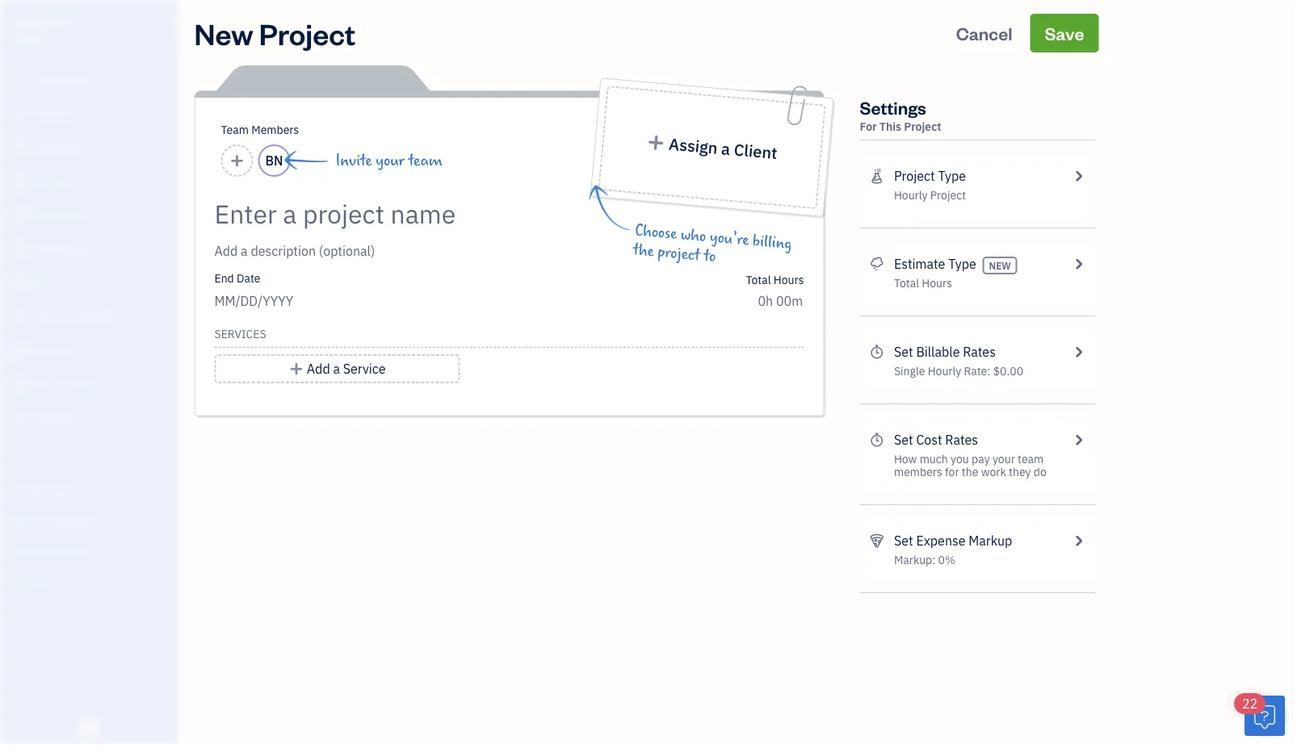 Task type: locate. For each thing, give the bounding box(es) containing it.
bank
[[12, 545, 35, 558]]

1 vertical spatial a
[[333, 361, 340, 378]]

a for assign
[[721, 138, 731, 160]]

the inside how much you pay your team members for the work they do
[[962, 465, 979, 480]]

1 vertical spatial members
[[40, 485, 82, 498]]

2 set from the top
[[894, 432, 913, 449]]

1 horizontal spatial plus image
[[646, 134, 666, 151]]

1 horizontal spatial a
[[721, 138, 731, 160]]

0 vertical spatial a
[[721, 138, 731, 160]]

rates
[[963, 344, 996, 361], [945, 432, 978, 449]]

1 vertical spatial team members
[[12, 485, 82, 498]]

invite your team
[[336, 152, 442, 170]]

1 horizontal spatial the
[[962, 465, 979, 480]]

set up markup:
[[894, 533, 913, 550]]

type
[[938, 168, 966, 185], [948, 256, 976, 273]]

chevronright image
[[1071, 166, 1086, 186], [1071, 254, 1086, 274], [1071, 431, 1086, 450], [1071, 531, 1086, 551]]

0 horizontal spatial team
[[12, 485, 38, 498]]

money image
[[11, 343, 30, 359]]

set cost rates
[[894, 432, 978, 449]]

set up how
[[894, 432, 913, 449]]

1 horizontal spatial team members
[[221, 122, 299, 137]]

rate
[[964, 364, 987, 379]]

total hours up hourly budget text box
[[746, 272, 804, 287]]

who
[[680, 226, 707, 246]]

0 horizontal spatial services
[[58, 515, 97, 528]]

hours
[[774, 272, 804, 287], [922, 276, 952, 291]]

1 horizontal spatial your
[[993, 452, 1015, 467]]

4 chevronright image from the top
[[1071, 531, 1086, 551]]

services
[[214, 327, 266, 342], [58, 515, 97, 528]]

resource center badge image
[[1245, 696, 1285, 737]]

bn
[[265, 152, 283, 169]]

project
[[259, 14, 356, 52], [904, 119, 942, 134], [894, 168, 935, 185], [930, 188, 966, 203]]

a right "add"
[[333, 361, 340, 378]]

End date in  format text field
[[214, 293, 411, 310]]

1 set from the top
[[894, 344, 913, 361]]

choose
[[634, 222, 678, 243]]

apps
[[12, 455, 36, 468]]

hourly down 'set billable rates'
[[928, 364, 961, 379]]

chevronright image for project type
[[1071, 166, 1086, 186]]

single hourly rate : $0.00
[[894, 364, 1023, 379]]

0 horizontal spatial your
[[376, 152, 405, 170]]

assign
[[668, 133, 719, 158]]

0 horizontal spatial the
[[633, 241, 655, 261]]

rates for set billable rates
[[963, 344, 996, 361]]

1 vertical spatial your
[[993, 452, 1015, 467]]

expenses image
[[870, 531, 884, 551]]

hours up hourly budget text box
[[774, 272, 804, 287]]

settings inside settings for this project
[[860, 96, 926, 119]]

rates up rate
[[963, 344, 996, 361]]

set
[[894, 344, 913, 361], [894, 432, 913, 449], [894, 533, 913, 550]]

team inside main element
[[12, 485, 38, 498]]

markup:
[[894, 553, 936, 568]]

3 set from the top
[[894, 533, 913, 550]]

rates up you
[[945, 432, 978, 449]]

1 vertical spatial rates
[[945, 432, 978, 449]]

settings up this
[[860, 96, 926, 119]]

settings down bank
[[12, 575, 49, 588]]

1 horizontal spatial team
[[1018, 452, 1044, 467]]

your right invite
[[376, 152, 405, 170]]

billable
[[916, 344, 960, 361]]

total up hourly budget text box
[[746, 272, 771, 287]]

1 vertical spatial services
[[58, 515, 97, 528]]

how
[[894, 452, 917, 467]]

type up hourly project
[[938, 168, 966, 185]]

add a service button
[[214, 355, 460, 384]]

0 vertical spatial services
[[214, 327, 266, 342]]

3 chevronright image from the top
[[1071, 431, 1086, 450]]

0 vertical spatial members
[[251, 122, 299, 137]]

chevronright image for set expense markup
[[1071, 531, 1086, 551]]

service
[[343, 361, 386, 378]]

team right work at the bottom right of the page
[[1018, 452, 1044, 467]]

0 horizontal spatial a
[[333, 361, 340, 378]]

settings
[[860, 96, 926, 119], [12, 575, 49, 588]]

settings inside main element
[[12, 575, 49, 588]]

members up bn
[[251, 122, 299, 137]]

a inside assign a client
[[721, 138, 731, 160]]

assign a client
[[668, 133, 778, 164]]

this
[[880, 119, 901, 134]]

team
[[221, 122, 249, 137], [12, 485, 38, 498]]

connections
[[37, 545, 95, 558]]

timer image
[[11, 309, 30, 326]]

you're
[[709, 229, 750, 250]]

items and services link
[[4, 508, 173, 536]]

0 horizontal spatial members
[[40, 485, 82, 498]]

add a service
[[307, 361, 386, 378]]

settings for settings for this project
[[860, 96, 926, 119]]

0 horizontal spatial team members
[[12, 485, 82, 498]]

estimate
[[894, 256, 945, 273]]

0 vertical spatial settings
[[860, 96, 926, 119]]

set up 'single' at right
[[894, 344, 913, 361]]

hours down the estimate type
[[922, 276, 952, 291]]

hourly down project type
[[894, 188, 928, 203]]

1 vertical spatial type
[[948, 256, 976, 273]]

1 vertical spatial settings
[[12, 575, 49, 588]]

1 vertical spatial the
[[962, 465, 979, 480]]

your
[[376, 152, 405, 170], [993, 452, 1015, 467]]

members inside main element
[[40, 485, 82, 498]]

0 vertical spatial team
[[408, 152, 442, 170]]

1 vertical spatial team
[[12, 485, 38, 498]]

team members up bn
[[221, 122, 299, 137]]

single
[[894, 364, 925, 379]]

hourly project
[[894, 188, 966, 203]]

type for project type
[[938, 168, 966, 185]]

0 horizontal spatial settings
[[12, 575, 49, 588]]

0 vertical spatial plus image
[[646, 134, 666, 151]]

the left project
[[633, 241, 655, 261]]

and
[[39, 515, 56, 528]]

set for set cost rates
[[894, 432, 913, 449]]

how much you pay your team members for the work they do
[[894, 452, 1047, 480]]

plus image for add
[[289, 359, 304, 379]]

end date
[[214, 271, 260, 286]]

add team member image
[[230, 151, 245, 170]]

plus image
[[646, 134, 666, 151], [289, 359, 304, 379]]

2 vertical spatial set
[[894, 533, 913, 550]]

team inside how much you pay your team members for the work they do
[[1018, 452, 1044, 467]]

type left new
[[948, 256, 976, 273]]

project type
[[894, 168, 966, 185]]

your right pay
[[993, 452, 1015, 467]]

plus image inside assign a client button
[[646, 134, 666, 151]]

a for add
[[333, 361, 340, 378]]

llc
[[52, 15, 74, 30]]

0 vertical spatial your
[[376, 152, 405, 170]]

0 vertical spatial set
[[894, 344, 913, 361]]

invite
[[336, 152, 372, 170]]

0 vertical spatial type
[[938, 168, 966, 185]]

0 vertical spatial rates
[[963, 344, 996, 361]]

plus image left assign
[[646, 134, 666, 151]]

services right and
[[58, 515, 97, 528]]

estimate image
[[11, 140, 30, 156]]

expense
[[916, 533, 966, 550]]

team
[[408, 152, 442, 170], [1018, 452, 1044, 467]]

a
[[721, 138, 731, 160], [333, 361, 340, 378]]

1 chevronright image from the top
[[1071, 166, 1086, 186]]

plus image left "add"
[[289, 359, 304, 379]]

team up the project name text box
[[408, 152, 442, 170]]

new
[[989, 259, 1011, 272]]

rates for set cost rates
[[945, 432, 978, 449]]

timetracking image
[[870, 342, 884, 362]]

0 vertical spatial team
[[221, 122, 249, 137]]

0 horizontal spatial plus image
[[289, 359, 304, 379]]

total down estimate
[[894, 276, 919, 291]]

plus image inside the add a service button
[[289, 359, 304, 379]]

total hours
[[746, 272, 804, 287], [894, 276, 952, 291]]

members up the items and services
[[40, 485, 82, 498]]

markup
[[969, 533, 1012, 550]]

1 horizontal spatial settings
[[860, 96, 926, 119]]

expense image
[[11, 242, 30, 258]]

settings for this project
[[860, 96, 942, 134]]

1 vertical spatial team
[[1018, 452, 1044, 467]]

1 vertical spatial plus image
[[289, 359, 304, 379]]

team members
[[221, 122, 299, 137], [12, 485, 82, 498]]

a left 'client'
[[721, 138, 731, 160]]

items
[[12, 515, 37, 528]]

team up add team member image
[[221, 122, 249, 137]]

team members up and
[[12, 485, 82, 498]]

payment image
[[11, 208, 30, 224]]

members
[[251, 122, 299, 137], [40, 485, 82, 498]]

0 vertical spatial the
[[633, 241, 655, 261]]

services down end date
[[214, 327, 266, 342]]

work
[[981, 465, 1006, 480]]

1 horizontal spatial hours
[[922, 276, 952, 291]]

2 chevronright image from the top
[[1071, 254, 1086, 274]]

1 horizontal spatial total hours
[[894, 276, 952, 291]]

the
[[633, 241, 655, 261], [962, 465, 979, 480]]

:
[[987, 364, 991, 379]]

total hours down estimate
[[894, 276, 952, 291]]

0 vertical spatial team members
[[221, 122, 299, 137]]

project image
[[11, 275, 30, 292]]

bank connections link
[[4, 538, 173, 566]]

cost
[[916, 432, 942, 449]]

1 vertical spatial set
[[894, 432, 913, 449]]

the right for
[[962, 465, 979, 480]]

set for set billable rates
[[894, 344, 913, 361]]

total
[[746, 272, 771, 287], [894, 276, 919, 291]]

pay
[[972, 452, 990, 467]]

chart image
[[11, 377, 30, 393]]

team up the items
[[12, 485, 38, 498]]

hourly
[[894, 188, 928, 203], [928, 364, 961, 379]]



Task type: describe. For each thing, give the bounding box(es) containing it.
nelson llc owner
[[13, 15, 74, 45]]

plus image for assign
[[646, 134, 666, 151]]

chevronright image
[[1071, 342, 1086, 362]]

dashboard image
[[11, 72, 30, 88]]

new project
[[194, 14, 356, 52]]

Project Description text field
[[214, 242, 659, 261]]

1 horizontal spatial services
[[214, 327, 266, 342]]

items and services
[[12, 515, 97, 528]]

apps link
[[4, 448, 173, 477]]

nelson
[[13, 15, 50, 30]]

0 horizontal spatial total
[[746, 272, 771, 287]]

services inside main element
[[58, 515, 97, 528]]

date
[[237, 271, 260, 286]]

set expense markup
[[894, 533, 1012, 550]]

0 horizontal spatial hours
[[774, 272, 804, 287]]

end
[[214, 271, 234, 286]]

estimates image
[[870, 254, 884, 274]]

freshbooks image
[[76, 719, 102, 738]]

much
[[920, 452, 948, 467]]

cancel button
[[942, 14, 1027, 53]]

set billable rates
[[894, 344, 996, 361]]

assign a client button
[[598, 86, 826, 209]]

bank connections
[[12, 545, 95, 558]]

Hourly Budget text field
[[758, 293, 804, 310]]

type for estimate type
[[948, 256, 976, 273]]

for
[[860, 119, 877, 134]]

save button
[[1030, 14, 1099, 53]]

team members link
[[4, 478, 173, 506]]

settings for settings
[[12, 575, 49, 588]]

1 horizontal spatial members
[[251, 122, 299, 137]]

new
[[194, 14, 253, 52]]

report image
[[11, 411, 30, 427]]

$0.00
[[993, 364, 1023, 379]]

you
[[951, 452, 969, 467]]

project inside settings for this project
[[904, 119, 942, 134]]

choose who you're billing the project to
[[633, 222, 793, 266]]

team members inside main element
[[12, 485, 82, 498]]

0%
[[938, 553, 956, 568]]

chevronright image for set cost rates
[[1071, 431, 1086, 450]]

markup: 0%
[[894, 553, 956, 568]]

do
[[1034, 465, 1047, 480]]

for
[[945, 465, 959, 480]]

settings link
[[4, 568, 173, 596]]

estimate type
[[894, 256, 976, 273]]

0 vertical spatial hourly
[[894, 188, 928, 203]]

set for set expense markup
[[894, 533, 913, 550]]

Project Name text field
[[214, 198, 659, 230]]

main element
[[0, 0, 218, 745]]

the inside 'choose who you're billing the project to'
[[633, 241, 655, 261]]

add
[[307, 361, 330, 378]]

cancel
[[956, 21, 1013, 44]]

1 vertical spatial hourly
[[928, 364, 961, 379]]

client image
[[11, 106, 30, 122]]

22 button
[[1234, 694, 1285, 737]]

project
[[657, 243, 701, 265]]

client
[[733, 139, 778, 164]]

owner
[[13, 32, 45, 45]]

chevronright image for estimate type
[[1071, 254, 1086, 274]]

1 horizontal spatial team
[[221, 122, 249, 137]]

timetracking image
[[870, 431, 884, 450]]

they
[[1009, 465, 1031, 480]]

22
[[1242, 696, 1258, 713]]

1 horizontal spatial total
[[894, 276, 919, 291]]

save
[[1045, 21, 1084, 44]]

to
[[703, 247, 717, 266]]

0 horizontal spatial team
[[408, 152, 442, 170]]

projects image
[[870, 166, 884, 186]]

0 horizontal spatial total hours
[[746, 272, 804, 287]]

your inside how much you pay your team members for the work they do
[[993, 452, 1015, 467]]

billing
[[752, 232, 793, 253]]

invoice image
[[11, 174, 30, 190]]

members
[[894, 465, 942, 480]]



Task type: vqa. For each thing, say whether or not it's contained in the screenshot.
Settings link
yes



